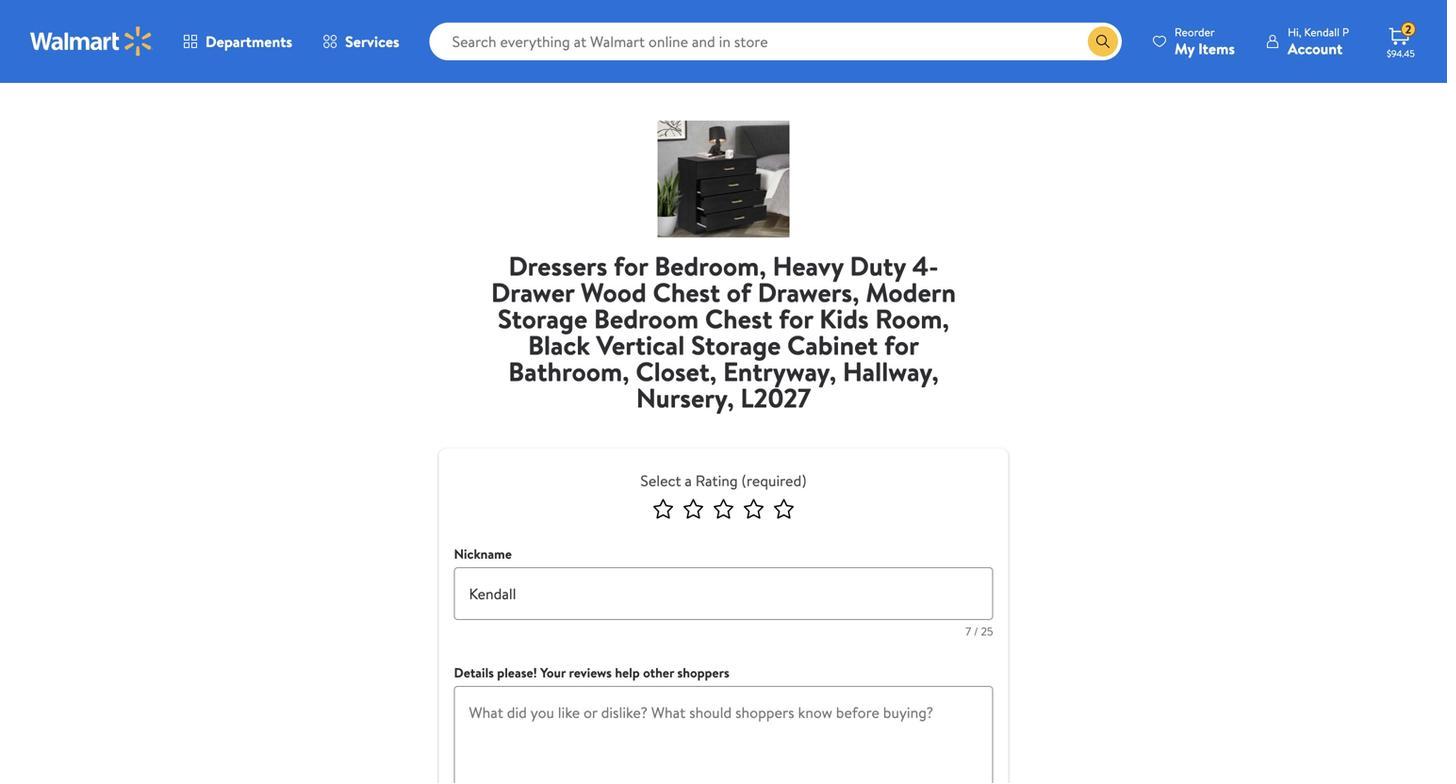 Task type: describe. For each thing, give the bounding box(es) containing it.
dressers
[[509, 248, 608, 284]]

rating
[[696, 471, 738, 491]]

hallway,
[[843, 353, 939, 390]]

of
[[727, 274, 751, 311]]

heavy
[[773, 248, 844, 284]]

4-
[[912, 248, 939, 284]]

black
[[528, 327, 590, 364]]

items
[[1199, 38, 1235, 59]]

7
[[966, 624, 972, 640]]

reorder my items
[[1175, 24, 1235, 59]]

vertical
[[596, 327, 685, 364]]

(required)
[[742, 471, 807, 491]]

$94.45
[[1387, 47, 1415, 60]]

my
[[1175, 38, 1195, 59]]

Nickname text field
[[454, 568, 994, 621]]

kendall
[[1305, 24, 1340, 40]]

bathroom,
[[508, 353, 630, 390]]

walmart image
[[30, 26, 153, 57]]

entryway,
[[723, 353, 837, 390]]

closet,
[[636, 353, 717, 390]]

dressers for bedroom, heavy duty 4- drawer wood chest of drawers, modern storage bedroom chest for kids room, black vertical storage cabinet for bathroom, closet, entryway, hallway, nursery, l2027
[[491, 248, 956, 416]]

reorder
[[1175, 24, 1215, 40]]

Walmart Site-Wide search field
[[430, 23, 1122, 60]]

bedroom,
[[655, 248, 767, 284]]

chest left the of
[[653, 274, 721, 311]]

help
[[615, 664, 640, 682]]

shoppers
[[678, 664, 730, 682]]

7 / 25
[[966, 624, 994, 640]]

duty
[[850, 248, 906, 284]]

select a rating (required)
[[641, 471, 807, 491]]

select
[[641, 471, 681, 491]]

1 horizontal spatial storage
[[691, 327, 781, 364]]

details please! your reviews help other shoppers
[[454, 664, 730, 682]]



Task type: vqa. For each thing, say whether or not it's contained in the screenshot.
do
no



Task type: locate. For each thing, give the bounding box(es) containing it.
bedroom
[[594, 300, 699, 337]]

for left kids
[[779, 300, 813, 337]]

departments
[[206, 31, 292, 52]]

for
[[614, 248, 648, 284], [779, 300, 813, 337], [885, 327, 919, 364]]

wood
[[581, 274, 647, 311]]

chest
[[653, 274, 721, 311], [705, 300, 773, 337]]

storage
[[498, 300, 588, 337], [691, 327, 781, 364]]

search icon image
[[1096, 34, 1111, 49]]

2 horizontal spatial for
[[885, 327, 919, 364]]

your
[[541, 664, 566, 682]]

other
[[643, 664, 674, 682]]

1 horizontal spatial for
[[779, 300, 813, 337]]

write a review for dressers for bedroom, heavy duty 4-drawer wood chest of drawers, modern storage bedroom chest for kids room, black vertical storage cabinet for bathroom, closet, entryway, hallway, nursery, l2027 element
[[482, 248, 965, 426]]

services
[[345, 31, 400, 52]]

p
[[1343, 24, 1350, 40]]

kids
[[820, 300, 869, 337]]

l2027
[[741, 380, 811, 416]]

storage down the of
[[691, 327, 781, 364]]

Search search field
[[430, 23, 1122, 60]]

drawers,
[[758, 274, 860, 311]]

nickname
[[454, 545, 512, 563]]

Details please! Your reviews help other shoppers text field
[[454, 687, 994, 784]]

reviews
[[569, 664, 612, 682]]

details
[[454, 664, 494, 682]]

please!
[[497, 664, 537, 682]]

25
[[981, 624, 994, 640]]

services button
[[308, 19, 415, 64]]

room,
[[875, 300, 950, 337]]

a
[[685, 471, 692, 491]]

hi, kendall p account
[[1288, 24, 1350, 59]]

cabinet
[[787, 327, 878, 364]]

chest down bedroom,
[[705, 300, 773, 337]]

/
[[974, 624, 979, 640]]

hi,
[[1288, 24, 1302, 40]]

for up bedroom
[[614, 248, 648, 284]]

storage down dressers
[[498, 300, 588, 337]]

2
[[1406, 21, 1412, 37]]

for down modern
[[885, 327, 919, 364]]

departments button
[[168, 19, 308, 64]]

modern
[[866, 274, 956, 311]]

account
[[1288, 38, 1343, 59]]

0 horizontal spatial for
[[614, 248, 648, 284]]

0 horizontal spatial storage
[[498, 300, 588, 337]]

nursery,
[[636, 380, 734, 416]]

drawer
[[491, 274, 575, 311]]



